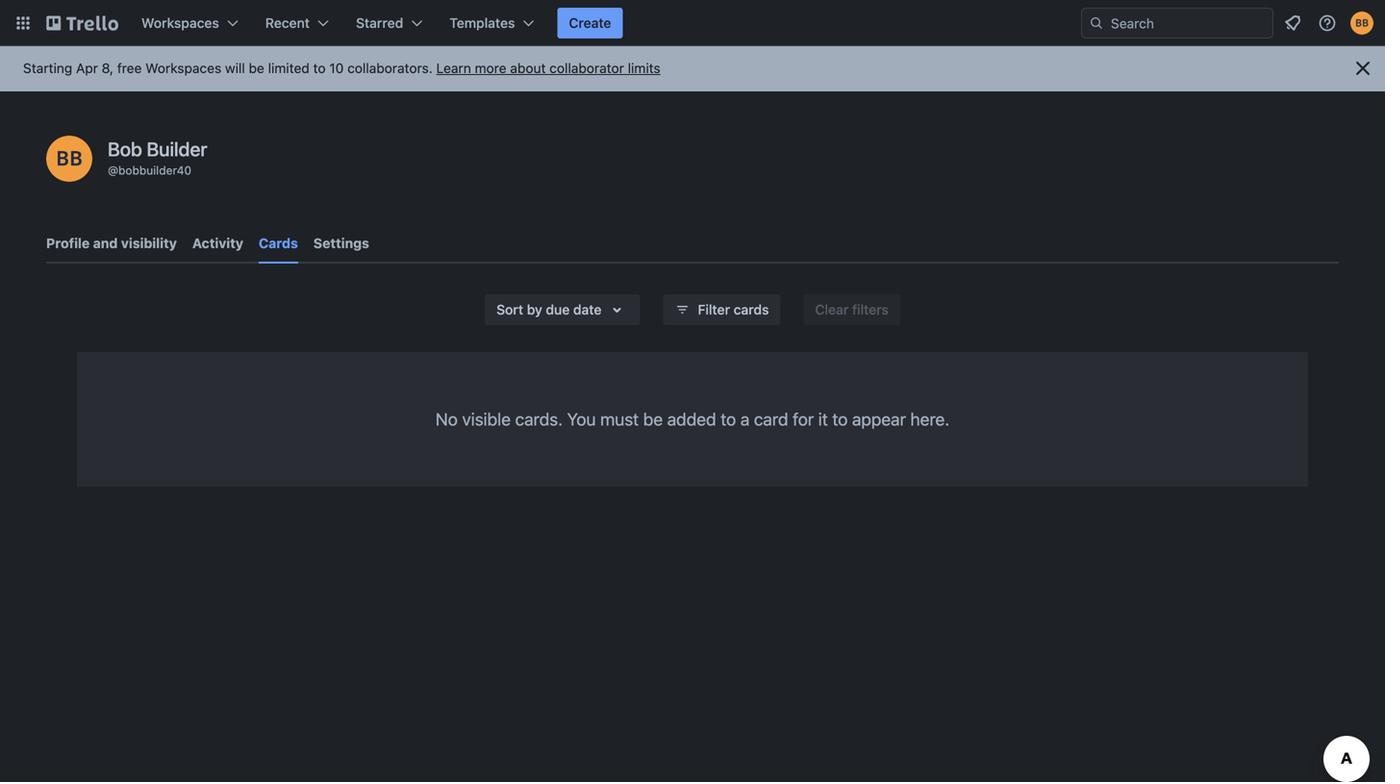 Task type: locate. For each thing, give the bounding box(es) containing it.
limited
[[268, 60, 310, 76]]

workspaces
[[141, 15, 219, 31], [145, 60, 222, 76]]

free
[[117, 60, 142, 76]]

will
[[225, 60, 245, 76]]

0 horizontal spatial bob builder (bobbuilder40) image
[[46, 136, 92, 182]]

to left a
[[721, 409, 736, 430]]

8,
[[102, 60, 114, 76]]

bob builder (bobbuilder40) image left @
[[46, 136, 92, 182]]

@
[[108, 164, 118, 177]]

you
[[567, 409, 596, 430]]

sort by due date button
[[485, 295, 640, 325]]

filter cards button
[[664, 295, 781, 325]]

collaborators.
[[348, 60, 433, 76]]

to
[[313, 60, 326, 76], [721, 409, 736, 430], [833, 409, 848, 430]]

visibility
[[121, 235, 177, 251]]

appear
[[853, 409, 907, 430]]

cards link
[[259, 226, 298, 264]]

by
[[527, 302, 543, 318]]

profile and visibility
[[46, 235, 177, 251]]

create button
[[558, 8, 623, 38]]

workspaces up "free"
[[141, 15, 219, 31]]

1 vertical spatial be
[[644, 409, 663, 430]]

filter cards
[[698, 302, 769, 318]]

clear filters button
[[804, 295, 901, 325]]

be right will at the left top of page
[[249, 60, 265, 76]]

no visible cards. you must be added to a card for it to appear here.
[[436, 409, 950, 430]]

profile
[[46, 235, 90, 251]]

date
[[574, 302, 602, 318]]

sort
[[497, 302, 524, 318]]

10
[[329, 60, 344, 76]]

due
[[546, 302, 570, 318]]

must
[[601, 409, 639, 430]]

starred button
[[345, 8, 434, 38]]

workspaces inside 'popup button'
[[141, 15, 219, 31]]

added
[[668, 409, 717, 430]]

open information menu image
[[1319, 13, 1338, 33]]

Search field
[[1105, 9, 1273, 38]]

no
[[436, 409, 458, 430]]

0 vertical spatial be
[[249, 60, 265, 76]]

recent
[[266, 15, 310, 31]]

more
[[475, 60, 507, 76]]

be
[[249, 60, 265, 76], [644, 409, 663, 430]]

learn
[[437, 60, 471, 76]]

visible
[[462, 409, 511, 430]]

workspaces button
[[130, 8, 250, 38]]

starred
[[356, 15, 404, 31]]

to right it
[[833, 409, 848, 430]]

1 vertical spatial workspaces
[[145, 60, 222, 76]]

settings link
[[314, 226, 369, 261]]

1 horizontal spatial to
[[721, 409, 736, 430]]

starting
[[23, 60, 72, 76]]

collaborator
[[550, 60, 625, 76]]

to left 10
[[313, 60, 326, 76]]

workspaces down workspaces 'popup button'
[[145, 60, 222, 76]]

0 vertical spatial workspaces
[[141, 15, 219, 31]]

a
[[741, 409, 750, 430]]

back to home image
[[46, 8, 118, 38]]

apr
[[76, 60, 98, 76]]

settings
[[314, 235, 369, 251]]

bob builder (bobbuilder40) image right open information menu image
[[1351, 12, 1374, 35]]

here.
[[911, 409, 950, 430]]

templates button
[[438, 8, 546, 38]]

be right must
[[644, 409, 663, 430]]

0 vertical spatial bob builder (bobbuilder40) image
[[1351, 12, 1374, 35]]

clear filters
[[816, 302, 889, 318]]

primary element
[[0, 0, 1386, 46]]

bob builder (bobbuilder40) image
[[1351, 12, 1374, 35], [46, 136, 92, 182]]

1 vertical spatial bob builder (bobbuilder40) image
[[46, 136, 92, 182]]

clear
[[816, 302, 849, 318]]



Task type: describe. For each thing, give the bounding box(es) containing it.
cards
[[734, 302, 769, 318]]

bob
[[108, 138, 142, 160]]

learn more about collaborator limits link
[[437, 60, 661, 76]]

and
[[93, 235, 118, 251]]

for
[[793, 409, 814, 430]]

0 horizontal spatial to
[[313, 60, 326, 76]]

1 horizontal spatial be
[[644, 409, 663, 430]]

bob builder @ bobbuilder40
[[108, 138, 207, 177]]

0 notifications image
[[1282, 12, 1305, 35]]

2 horizontal spatial to
[[833, 409, 848, 430]]

card
[[754, 409, 789, 430]]

limits
[[628, 60, 661, 76]]

filter
[[698, 302, 730, 318]]

recent button
[[254, 8, 341, 38]]

cards
[[259, 235, 298, 251]]

it
[[819, 409, 828, 430]]

activity
[[192, 235, 243, 251]]

cards.
[[515, 409, 563, 430]]

create
[[569, 15, 612, 31]]

1 horizontal spatial bob builder (bobbuilder40) image
[[1351, 12, 1374, 35]]

0 horizontal spatial be
[[249, 60, 265, 76]]

builder
[[147, 138, 207, 160]]

activity link
[[192, 226, 243, 261]]

sort by due date
[[497, 302, 602, 318]]

profile and visibility link
[[46, 226, 177, 261]]

search image
[[1089, 15, 1105, 31]]

about
[[510, 60, 546, 76]]

filters
[[853, 302, 889, 318]]

templates
[[450, 15, 515, 31]]

starting apr 8, free workspaces will be limited to 10 collaborators. learn more about collaborator limits
[[23, 60, 661, 76]]

bobbuilder40
[[118, 164, 192, 177]]



Task type: vqa. For each thing, say whether or not it's contained in the screenshot.
about
yes



